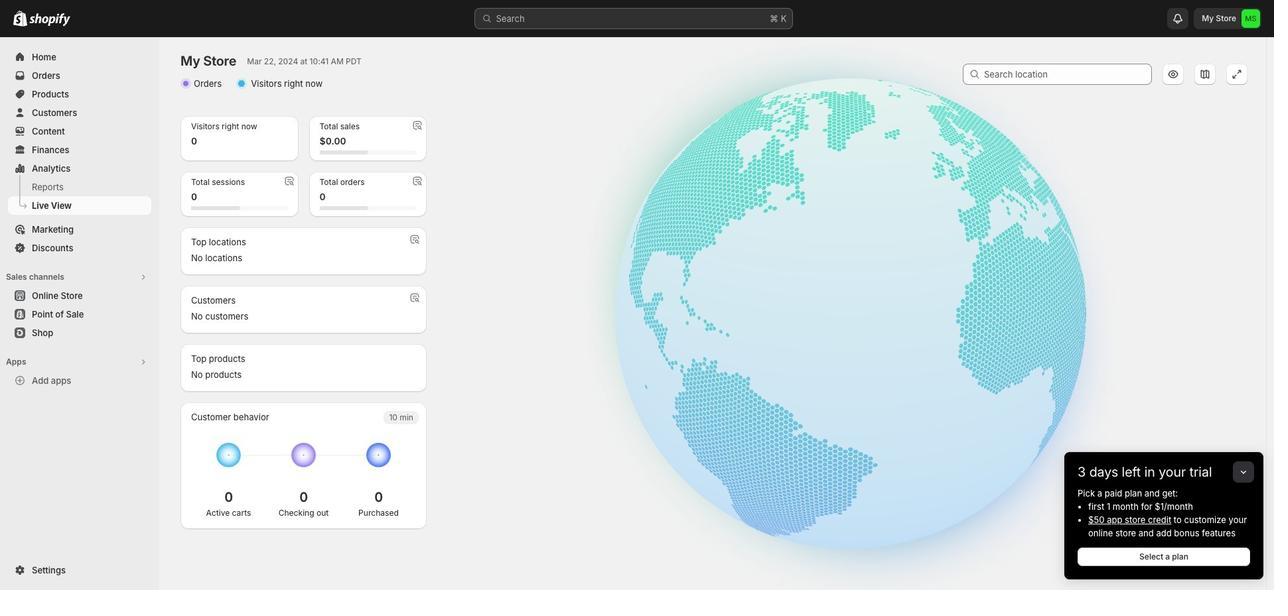 Task type: describe. For each thing, give the bounding box(es) containing it.
shopify image
[[29, 13, 70, 27]]



Task type: locate. For each thing, give the bounding box(es) containing it.
Search location text field
[[985, 64, 1153, 85]]

shopify image
[[13, 11, 27, 27]]

my store image
[[1242, 9, 1261, 28]]



Task type: vqa. For each thing, say whether or not it's contained in the screenshot.
Search Location text field
yes



